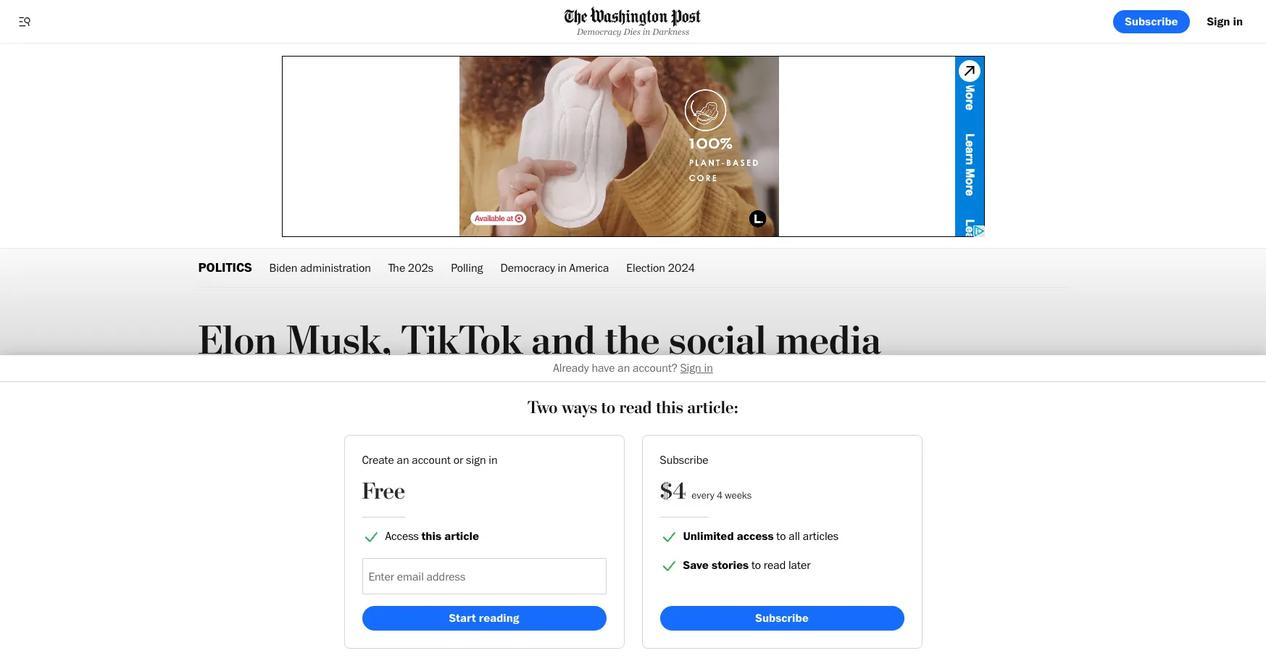 Task type: locate. For each thing, give the bounding box(es) containing it.
0 horizontal spatial to
[[602, 397, 616, 418]]

democracy left dies on the top of the page
[[577, 27, 622, 37]]

2 vertical spatial subscribe
[[756, 611, 809, 625]]

0 vertical spatial an
[[618, 361, 630, 375]]

darkness
[[653, 27, 690, 37]]

to right stories
[[752, 558, 761, 572]]

search and browse sections image
[[17, 14, 32, 29]]

bump
[[336, 425, 365, 439]]

read
[[620, 397, 652, 418], [764, 558, 786, 572]]

all
[[789, 529, 801, 543]]

0 vertical spatial subscribe
[[1126, 14, 1179, 28]]

subscribe inside button
[[756, 611, 809, 625]]

articles
[[803, 529, 839, 543]]

article
[[445, 529, 479, 543]]

this down 'account?'
[[656, 397, 684, 418]]

elon musk, tiktok and the social media ownership problem
[[198, 318, 882, 411]]

advertisement region
[[282, 55, 985, 237], [851, 501, 1069, 669]]

1 vertical spatial this
[[422, 529, 442, 543]]

start reading button
[[362, 606, 607, 631]]

every
[[692, 490, 715, 501]]

tagline, democracy dies in darkness element
[[565, 27, 702, 37]]

None text field
[[363, 559, 606, 594]]

the
[[605, 318, 660, 366]]

2 vertical spatial to
[[752, 558, 761, 572]]

sign in link
[[1196, 10, 1255, 33]]

1 horizontal spatial read
[[764, 558, 786, 572]]

this
[[656, 397, 684, 418], [422, 529, 442, 543]]

to right ways
[[602, 397, 616, 418]]

elon
[[198, 318, 277, 366]]

0 vertical spatial democracy
[[577, 27, 622, 37]]

democracy right polling at the top of page
[[501, 261, 555, 274]]

problem
[[388, 362, 532, 411]]

in inside democracy in america link
[[558, 261, 567, 274]]

stories
[[712, 558, 749, 572]]

1 vertical spatial democracy
[[501, 261, 555, 274]]

sign
[[466, 454, 486, 467]]

0 vertical spatial to
[[602, 397, 616, 418]]

0 horizontal spatial sign
[[681, 361, 702, 375]]

subscribe for subscribe link on the top right of page
[[1126, 14, 1179, 28]]

1 horizontal spatial subscribe
[[756, 611, 809, 625]]

november
[[198, 464, 242, 476]]

2 horizontal spatial to
[[777, 529, 786, 543]]

read down already have an account? sign in
[[620, 397, 652, 418]]

4
[[717, 490, 723, 501]]

democracy
[[577, 27, 622, 37], [501, 261, 555, 274]]

an right create
[[397, 454, 409, 467]]

biden administration link
[[269, 249, 371, 287]]

read left later
[[764, 558, 786, 572]]

0 horizontal spatial subscribe
[[660, 454, 709, 467]]

election
[[627, 261, 666, 274]]

at
[[286, 464, 294, 476]]

election 2024
[[627, 261, 695, 274]]

sign right 'account?'
[[681, 361, 702, 375]]

in
[[1234, 14, 1244, 28], [643, 27, 651, 37], [558, 261, 567, 274], [704, 361, 713, 375], [489, 454, 498, 467]]

philip bump
[[307, 425, 365, 439]]

0 horizontal spatial read
[[620, 397, 652, 418]]

to for ways
[[602, 397, 616, 418]]

1 horizontal spatial democracy
[[577, 27, 622, 37]]

subscribe button
[[660, 606, 905, 631]]

tiktok
[[401, 318, 523, 366]]

in inside "sign in" link
[[1234, 14, 1244, 28]]

sign right subscribe link on the top right of page
[[1208, 14, 1231, 28]]

ways
[[562, 397, 598, 418]]

this right access
[[422, 529, 442, 543]]

1 horizontal spatial to
[[752, 558, 761, 572]]

2 horizontal spatial subscribe
[[1126, 14, 1179, 28]]

0 horizontal spatial an
[[397, 454, 409, 467]]

1 vertical spatial advertisement region
[[851, 501, 1069, 669]]

reading
[[479, 611, 520, 625]]

start
[[449, 611, 476, 625]]

0 vertical spatial read
[[620, 397, 652, 418]]

create
[[362, 454, 394, 467]]

democracy dies in darkness
[[577, 27, 690, 37]]

unlimited
[[683, 529, 734, 543]]

social
[[669, 318, 767, 366]]

already have an account? sign in
[[553, 361, 713, 375]]

to
[[602, 397, 616, 418], [777, 529, 786, 543], [752, 558, 761, 572]]

democracy for democracy dies in darkness
[[577, 27, 622, 37]]

later
[[789, 558, 811, 572]]

polling
[[451, 261, 483, 274]]

an right have
[[618, 361, 630, 375]]

0 vertical spatial advertisement region
[[282, 55, 985, 237]]

$4 every 4 weeks
[[660, 478, 752, 506]]

democracy for democracy in america
[[501, 261, 555, 274]]

access this article
[[385, 529, 479, 543]]

1 vertical spatial subscribe
[[660, 454, 709, 467]]

0 vertical spatial this
[[656, 397, 684, 418]]

sign in button
[[681, 361, 713, 375]]

1 horizontal spatial sign
[[1208, 14, 1231, 28]]

1 vertical spatial to
[[777, 529, 786, 543]]

0 horizontal spatial democracy
[[501, 261, 555, 274]]

article:
[[688, 397, 739, 418]]

read for later
[[764, 558, 786, 572]]

subscribe inside the primary 'element'
[[1126, 14, 1179, 28]]

to left all
[[777, 529, 786, 543]]

1 vertical spatial an
[[397, 454, 409, 467]]

1 vertical spatial read
[[764, 558, 786, 572]]

sign
[[1208, 14, 1231, 28], [681, 361, 702, 375]]

media
[[776, 318, 882, 366]]

est
[[339, 464, 355, 476]]

1 vertical spatial sign
[[681, 361, 702, 375]]

an
[[618, 361, 630, 375], [397, 454, 409, 467]]

democracy inside the primary 'element'
[[577, 27, 622, 37]]

1 horizontal spatial an
[[618, 361, 630, 375]]

democracy in america link
[[501, 249, 609, 287]]

0 vertical spatial sign
[[1208, 14, 1231, 28]]

sign inside the primary 'element'
[[1208, 14, 1231, 28]]

free
[[362, 478, 405, 506]]

subscribe
[[1126, 14, 1179, 28], [660, 454, 709, 467], [756, 611, 809, 625]]



Task type: describe. For each thing, give the bounding box(es) containing it.
already
[[553, 361, 589, 375]]

subscribe for subscribe button
[[756, 611, 809, 625]]

ownership
[[198, 362, 379, 411]]

america
[[570, 261, 609, 274]]

philip
[[307, 425, 333, 439]]

1:02
[[297, 464, 316, 476]]

biden administration
[[269, 261, 371, 274]]

16,
[[245, 464, 258, 476]]

the 202s link
[[389, 249, 434, 287]]

democracy dies in darkness link
[[565, 7, 702, 37]]

to for access
[[777, 529, 786, 543]]

1 horizontal spatial this
[[656, 397, 684, 418]]

and
[[532, 318, 596, 366]]

biden
[[269, 261, 298, 274]]

or
[[454, 454, 464, 467]]

have
[[592, 361, 615, 375]]

save
[[683, 558, 709, 572]]

election 2024 link
[[627, 249, 695, 287]]

polling link
[[451, 249, 483, 287]]

administration
[[300, 261, 371, 274]]

weeks
[[725, 490, 752, 501]]

to for stories
[[752, 558, 761, 572]]

philip bump link
[[307, 425, 365, 439]]

musk,
[[286, 318, 392, 366]]

access
[[385, 529, 419, 543]]

primary element
[[0, 0, 1267, 44]]

dies
[[624, 27, 641, 37]]

subscribe link
[[1114, 10, 1190, 33]]

account
[[412, 454, 451, 467]]

create an account or sign in
[[362, 454, 498, 467]]

democracy in america
[[501, 261, 609, 274]]

in inside democracy dies in darkness link
[[643, 27, 651, 37]]

the 202s
[[389, 261, 434, 274]]

0 horizontal spatial this
[[422, 529, 442, 543]]

two
[[528, 397, 558, 418]]

access
[[737, 529, 774, 543]]

202s
[[408, 261, 434, 274]]

sign in
[[1208, 14, 1244, 28]]

two ways to read this article:
[[528, 397, 739, 418]]

p.m.
[[318, 464, 337, 476]]

save stories to read later
[[683, 558, 811, 572]]

start reading
[[449, 611, 520, 625]]

the
[[389, 261, 405, 274]]

the washington post homepage. image
[[565, 7, 702, 27]]

unlimited access to all articles
[[683, 529, 839, 543]]

$4
[[660, 478, 686, 506]]

read for this
[[620, 397, 652, 418]]

november 16, 2023 at 1:02 p.m. est
[[198, 464, 355, 476]]

account?
[[633, 361, 678, 375]]

2023
[[260, 464, 284, 476]]

2024
[[668, 261, 695, 274]]



Task type: vqa. For each thing, say whether or not it's contained in the screenshot.
subscribe within the Primary element
yes



